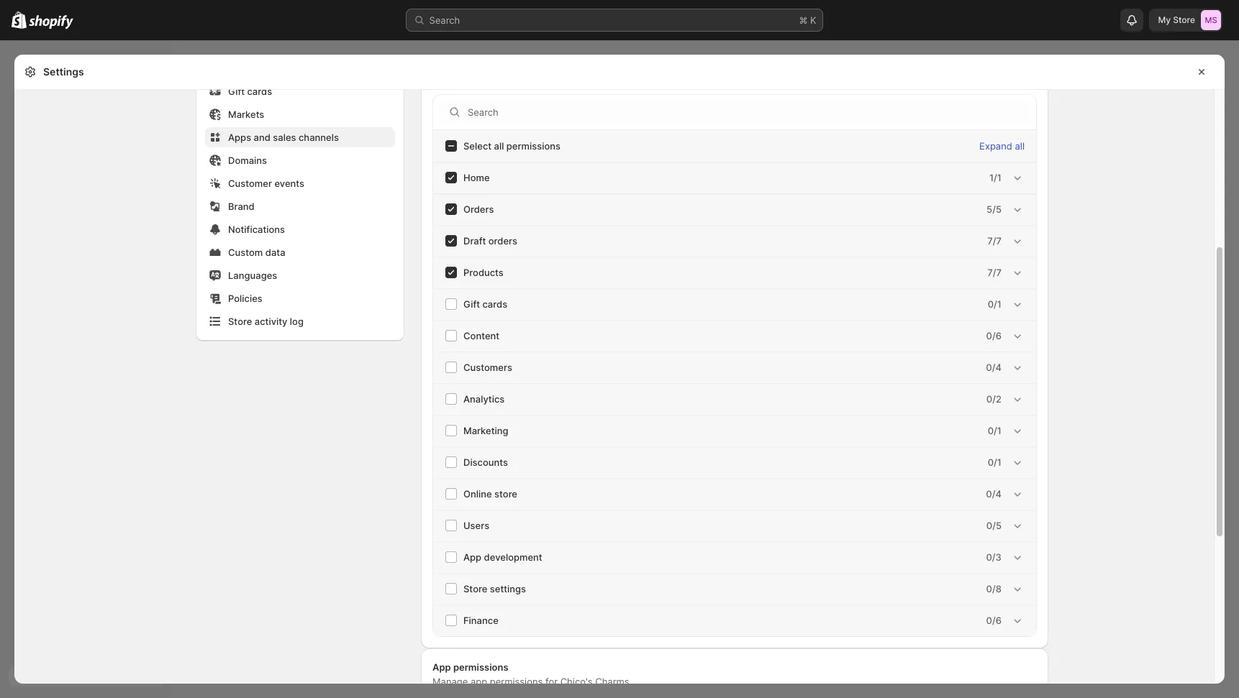 Task type: vqa. For each thing, say whether or not it's contained in the screenshot.


Task type: locate. For each thing, give the bounding box(es) containing it.
gift up markets
[[228, 86, 245, 97]]

all right expand
[[1015, 140, 1025, 152]]

store for store settings
[[463, 584, 487, 595]]

1 vertical spatial store
[[228, 316, 252, 327]]

languages
[[228, 270, 277, 281]]

k
[[810, 14, 816, 26]]

1 0/1 from the top
[[988, 299, 1002, 310]]

0 horizontal spatial gift
[[228, 86, 245, 97]]

store up finance
[[463, 584, 487, 595]]

1 horizontal spatial store
[[463, 584, 487, 595]]

app
[[463, 552, 481, 563], [432, 662, 451, 673]]

1 all from the left
[[494, 140, 504, 152]]

0 vertical spatial gift cards
[[228, 86, 272, 97]]

markets
[[228, 109, 264, 120]]

app inside app permissions manage app permissions for chico's charms
[[432, 662, 451, 673]]

customer events
[[228, 178, 304, 189]]

⌘
[[799, 14, 808, 26]]

0 vertical spatial store
[[1173, 14, 1195, 25]]

shopify image
[[29, 15, 74, 29]]

0/1 for gift cards
[[988, 299, 1002, 310]]

1 horizontal spatial cards
[[482, 299, 507, 310]]

0 vertical spatial 0/4
[[986, 362, 1002, 373]]

dialog
[[1230, 55, 1239, 684]]

1 0/6 from the top
[[986, 330, 1002, 342]]

content
[[463, 330, 499, 342]]

cards
[[247, 86, 272, 97], [482, 299, 507, 310]]

app up manage
[[432, 662, 451, 673]]

0/4 up '0/2'
[[986, 362, 1002, 373]]

cards down products
[[482, 299, 507, 310]]

brand
[[228, 201, 255, 212]]

0 vertical spatial 0/6
[[986, 330, 1002, 342]]

app permissions manage app permissions for chico's charms
[[432, 662, 629, 688]]

0/1 for marketing
[[988, 425, 1002, 437]]

0 vertical spatial gift
[[228, 86, 245, 97]]

1 7/7 from the top
[[987, 235, 1002, 247]]

settings dialog
[[14, 0, 1225, 699]]

0 horizontal spatial app
[[432, 662, 451, 673]]

apps and sales channels
[[228, 132, 339, 143]]

all for select
[[494, 140, 504, 152]]

0/4
[[986, 362, 1002, 373], [986, 489, 1002, 500]]

development
[[484, 552, 542, 563]]

gift cards down products
[[463, 299, 507, 310]]

gift up content
[[463, 299, 480, 310]]

gift cards
[[228, 86, 272, 97], [463, 299, 507, 310]]

customer events link
[[205, 173, 395, 194]]

2 all from the left
[[1015, 140, 1025, 152]]

orders
[[488, 235, 517, 247]]

1 vertical spatial 0/1
[[988, 425, 1002, 437]]

0 vertical spatial cards
[[247, 86, 272, 97]]

store activity log
[[228, 316, 304, 327]]

store
[[494, 489, 517, 500]]

0/6 down 0/8
[[986, 615, 1002, 627]]

2 vertical spatial 0/1
[[988, 457, 1002, 468]]

1 vertical spatial app
[[432, 662, 451, 673]]

0/6 up '0/2'
[[986, 330, 1002, 342]]

search
[[429, 14, 460, 26]]

manage
[[432, 676, 468, 688]]

online store
[[463, 489, 517, 500]]

custom data link
[[205, 242, 395, 263]]

custom
[[228, 247, 263, 258]]

notifications
[[228, 224, 285, 235]]

1 vertical spatial 7/7
[[987, 267, 1002, 278]]

⌘ k
[[799, 14, 816, 26]]

permissions left for
[[490, 676, 543, 688]]

1 horizontal spatial gift
[[463, 299, 480, 310]]

2 0/1 from the top
[[988, 425, 1002, 437]]

languages link
[[205, 266, 395, 286]]

permissions right the select
[[506, 140, 560, 152]]

2 0/4 from the top
[[986, 489, 1002, 500]]

1 horizontal spatial gift cards
[[463, 299, 507, 310]]

1 vertical spatial cards
[[482, 299, 507, 310]]

5/5
[[987, 204, 1002, 215]]

apps and sales channels link
[[205, 127, 395, 148]]

settings
[[43, 65, 84, 78]]

store right my
[[1173, 14, 1195, 25]]

all right the select
[[494, 140, 504, 152]]

customers
[[463, 362, 512, 373]]

0/4 for customers
[[986, 362, 1002, 373]]

store
[[1173, 14, 1195, 25], [228, 316, 252, 327], [463, 584, 487, 595]]

7/7 for products
[[987, 267, 1002, 278]]

expand all
[[979, 140, 1025, 152]]

my
[[1158, 14, 1171, 25]]

0 horizontal spatial all
[[494, 140, 504, 152]]

1 vertical spatial 0/6
[[986, 615, 1002, 627]]

domains link
[[205, 150, 395, 171]]

3 0/1 from the top
[[988, 457, 1002, 468]]

custom data
[[228, 247, 285, 258]]

domains
[[228, 155, 267, 166]]

all inside dropdown button
[[1015, 140, 1025, 152]]

0 vertical spatial app
[[463, 552, 481, 563]]

1 0/4 from the top
[[986, 362, 1002, 373]]

0 horizontal spatial store
[[228, 316, 252, 327]]

products
[[463, 267, 504, 278]]

app down the users
[[463, 552, 481, 563]]

online
[[463, 489, 492, 500]]

0/6
[[986, 330, 1002, 342], [986, 615, 1002, 627]]

7/7
[[987, 235, 1002, 247], [987, 267, 1002, 278]]

2 0/6 from the top
[[986, 615, 1002, 627]]

1 vertical spatial gift cards
[[463, 299, 507, 310]]

gift
[[228, 86, 245, 97], [463, 299, 480, 310]]

1 horizontal spatial app
[[463, 552, 481, 563]]

analytics
[[463, 394, 505, 405]]

store for store activity log
[[228, 316, 252, 327]]

store down policies
[[228, 316, 252, 327]]

2 7/7 from the top
[[987, 267, 1002, 278]]

0/4 up the 0/5
[[986, 489, 1002, 500]]

0 vertical spatial 7/7
[[987, 235, 1002, 247]]

apps
[[228, 132, 251, 143]]

Search text field
[[468, 101, 1030, 124]]

1 horizontal spatial all
[[1015, 140, 1025, 152]]

1 vertical spatial gift
[[463, 299, 480, 310]]

0 vertical spatial 0/1
[[988, 299, 1002, 310]]

markets link
[[205, 104, 395, 124]]

charms
[[595, 676, 629, 688]]

store activity log link
[[205, 312, 395, 332]]

7/7 for draft orders
[[987, 235, 1002, 247]]

1/1
[[989, 172, 1002, 183]]

permissions up app at the left of page
[[453, 662, 508, 673]]

0/1
[[988, 299, 1002, 310], [988, 425, 1002, 437], [988, 457, 1002, 468]]

all
[[494, 140, 504, 152], [1015, 140, 1025, 152]]

2 vertical spatial store
[[463, 584, 487, 595]]

gift cards up markets
[[228, 86, 272, 97]]

cards up markets
[[247, 86, 272, 97]]

permissions
[[506, 140, 560, 152], [453, 662, 508, 673], [490, 676, 543, 688]]

0/2
[[986, 394, 1002, 405]]

shopify image
[[12, 11, 27, 29]]

1 vertical spatial 0/4
[[986, 489, 1002, 500]]



Task type: describe. For each thing, give the bounding box(es) containing it.
store settings
[[463, 584, 526, 595]]

policies link
[[205, 289, 395, 309]]

app development
[[463, 552, 542, 563]]

app
[[471, 676, 487, 688]]

select all permissions
[[463, 140, 560, 152]]

0 horizontal spatial gift cards
[[228, 86, 272, 97]]

0 horizontal spatial cards
[[247, 86, 272, 97]]

home
[[463, 172, 490, 183]]

users
[[463, 520, 489, 532]]

1 vertical spatial permissions
[[453, 662, 508, 673]]

0/6 for content
[[986, 330, 1002, 342]]

discounts
[[463, 457, 508, 468]]

draft orders
[[463, 235, 517, 247]]

activity
[[255, 316, 287, 327]]

my store
[[1158, 14, 1195, 25]]

brand link
[[205, 196, 395, 217]]

2 horizontal spatial store
[[1173, 14, 1195, 25]]

app for app permissions manage app permissions for chico's charms
[[432, 662, 451, 673]]

data
[[265, 247, 285, 258]]

expand all button
[[971, 131, 1033, 161]]

sales
[[273, 132, 296, 143]]

0/6 for finance
[[986, 615, 1002, 627]]

customer
[[228, 178, 272, 189]]

all for expand
[[1015, 140, 1025, 152]]

my store image
[[1201, 10, 1221, 30]]

gift cards link
[[205, 81, 395, 101]]

log
[[290, 316, 304, 327]]

chico's
[[560, 676, 593, 688]]

marketing
[[463, 425, 508, 437]]

notifications link
[[205, 219, 395, 240]]

draft
[[463, 235, 486, 247]]

0/4 for online store
[[986, 489, 1002, 500]]

for
[[545, 676, 558, 688]]

0/5
[[986, 520, 1002, 532]]

orders
[[463, 204, 494, 215]]

0 vertical spatial permissions
[[506, 140, 560, 152]]

0/8
[[986, 584, 1002, 595]]

0/1 for discounts
[[988, 457, 1002, 468]]

2 vertical spatial permissions
[[490, 676, 543, 688]]

select
[[463, 140, 492, 152]]

policies
[[228, 293, 262, 304]]

channels
[[299, 132, 339, 143]]

finance
[[463, 615, 499, 627]]

0/3
[[986, 552, 1002, 563]]

settings
[[490, 584, 526, 595]]

expand
[[979, 140, 1012, 152]]

app for app development
[[463, 552, 481, 563]]

events
[[274, 178, 304, 189]]

and
[[254, 132, 270, 143]]



